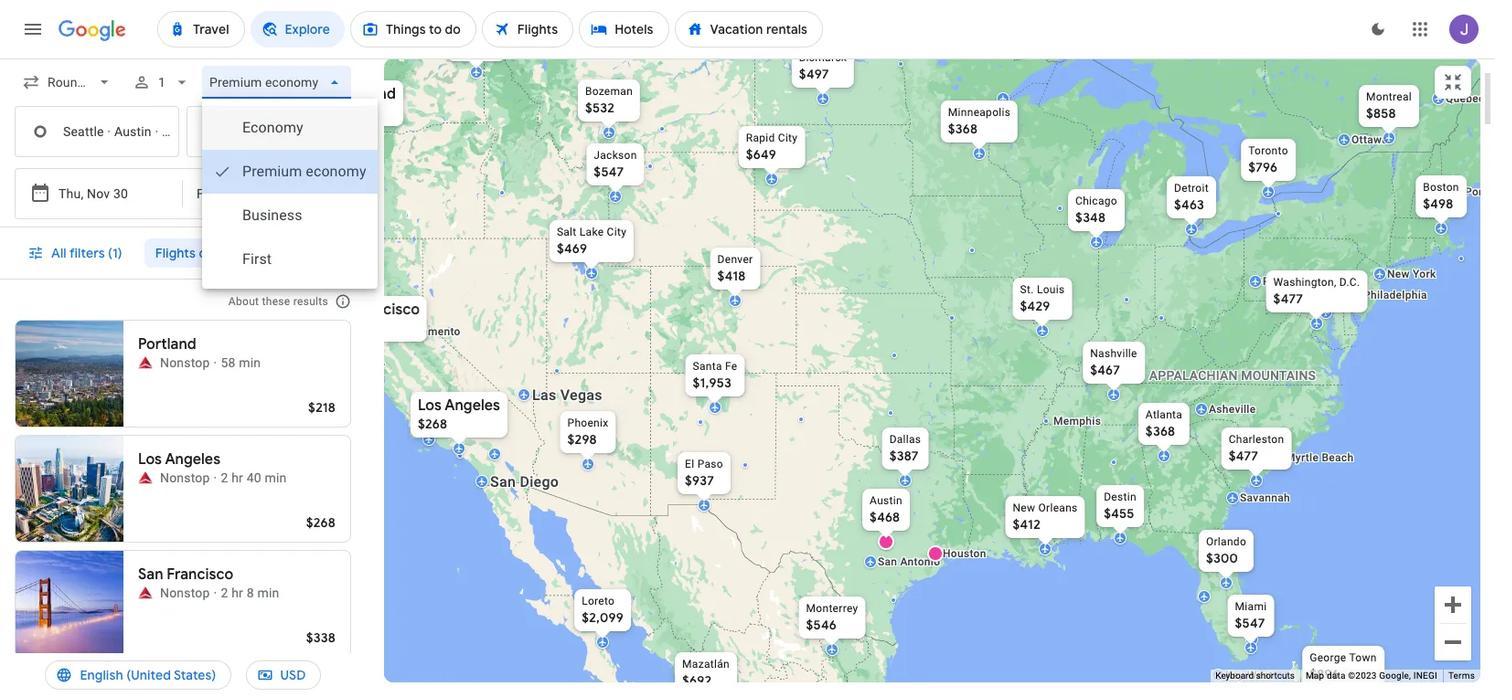 Task type: locate. For each thing, give the bounding box(es) containing it.
2 for san francisco
[[221, 586, 228, 601]]

1 vertical spatial $368
[[1146, 423, 1175, 440]]

city inside rapid city $649
[[778, 131, 797, 144]]

477 US dollars text field
[[1229, 448, 1258, 464]]

houston inside filters form
[[162, 124, 212, 139]]

keyboard shortcuts
[[1216, 671, 1295, 682]]

1 vertical spatial san francisco
[[138, 566, 234, 585]]

1 horizontal spatial $547
[[1235, 615, 1265, 632]]

las
[[532, 386, 556, 404]]

myrtle
[[1286, 451, 1319, 464]]

348 US dollars text field
[[1075, 209, 1106, 225]]

0 vertical spatial nonstop
[[160, 356, 210, 370]]

469 US dollars text field
[[556, 240, 587, 257]]

1 horizontal spatial new
[[1387, 268, 1410, 280]]

min right 58
[[239, 356, 261, 370]]

option
[[202, 106, 377, 150], [202, 150, 377, 194], [202, 194, 377, 238], [202, 238, 377, 282]]

1 horizontal spatial san francisco
[[324, 300, 420, 319]]

$547 inside jackson $547
[[594, 163, 624, 180]]

4 option from the top
[[202, 238, 377, 282]]

0 vertical spatial  image
[[214, 469, 217, 488]]

seattle · austin · houston
[[63, 124, 212, 139]]

0 vertical spatial 2
[[221, 471, 228, 486]]

1 vertical spatial houston
[[943, 547, 986, 560]]

map data ©2023 google, inegi
[[1306, 671, 1438, 682]]

all filters (1)
[[51, 245, 122, 262]]

san francisco up 2 hr 8 min
[[138, 566, 234, 585]]

$2,099
[[581, 610, 623, 626]]

san francisco inside button
[[324, 300, 420, 319]]

las vegas
[[532, 386, 602, 404]]

1 vertical spatial angeles
[[165, 451, 221, 469]]

vegas
[[560, 386, 602, 404]]

select your preferred seating class. list box
[[202, 99, 377, 289]]

$937
[[685, 472, 714, 489]]

these
[[262, 295, 290, 308]]

1  image from the top
[[214, 469, 217, 488]]

george town $896
[[1310, 652, 1377, 683]]

2 · from the left
[[155, 124, 159, 139]]

1 vertical spatial 268 us dollars text field
[[306, 515, 336, 531]]

price button
[[347, 239, 420, 268]]

$547 down miami
[[1235, 615, 1265, 632]]

hr for francisco
[[232, 586, 243, 601]]

0 vertical spatial delta image
[[138, 471, 153, 486]]

$463
[[1174, 196, 1204, 213]]

1 vertical spatial city
[[607, 225, 626, 238]]

los for los angeles $268
[[418, 397, 441, 415]]

loreto
[[581, 595, 614, 608]]

monterrey
[[806, 602, 858, 615]]

1 horizontal spatial $477
[[1273, 290, 1303, 307]]

2 hr 40 min
[[221, 471, 287, 486]]

1 hr from the top
[[232, 471, 243, 486]]

sacramento
[[398, 325, 460, 338]]

2 vertical spatial min
[[257, 586, 279, 601]]

$546
[[806, 617, 836, 633]]

8
[[247, 586, 254, 601]]

portland
[[337, 85, 395, 103], [138, 336, 196, 354]]

$477 down pittsburgh on the top right of the page
[[1273, 290, 1303, 307]]

toronto
[[1248, 144, 1288, 157]]

hr left 40
[[232, 471, 243, 486]]

1 vertical spatial  image
[[214, 585, 217, 603]]

300 US dollars text field
[[1206, 550, 1238, 567]]

$348
[[1075, 209, 1106, 225]]

san francisco down price
[[324, 300, 420, 319]]

city right rapid
[[778, 131, 797, 144]]

terms
[[1449, 671, 1475, 682]]

$477 down charleston
[[1229, 448, 1258, 464]]

new up philadelphia
[[1387, 268, 1410, 280]]

858 US dollars text field
[[1366, 105, 1396, 121]]

1 vertical spatial 2
[[221, 586, 228, 601]]

beach
[[1322, 451, 1354, 464]]

$268 inside los angeles $268
[[418, 416, 447, 432]]

 image left 2 hr 8 min
[[214, 585, 217, 603]]

hr left 8
[[232, 586, 243, 601]]

min right 8
[[257, 586, 279, 601]]

angeles for los angeles
[[165, 451, 221, 469]]

2 hr from the top
[[232, 586, 243, 601]]

$368 down the atlanta at the right bottom of the page
[[1146, 423, 1175, 440]]

salt
[[556, 225, 576, 238]]

delta image down los angeles
[[138, 471, 153, 486]]

town
[[1349, 652, 1377, 665]]

0 vertical spatial $368
[[948, 120, 978, 137]]

québec
[[1446, 92, 1485, 105]]

delta image up english (united states)
[[138, 586, 153, 601]]

218 US dollars text field
[[308, 400, 336, 416]]

1 button
[[125, 60, 198, 104]]

0 horizontal spatial angeles
[[165, 451, 221, 469]]

547 US dollars text field
[[1235, 615, 1265, 632]]

1 horizontal spatial $368
[[1146, 423, 1175, 440]]

los for los angeles
[[138, 451, 162, 469]]

0 vertical spatial san francisco
[[324, 300, 420, 319]]

angeles inside los angeles $268
[[444, 397, 500, 415]]

$429
[[1020, 298, 1050, 314]]

nonstop down los angeles
[[160, 471, 210, 486]]

2 nonstop from the top
[[160, 471, 210, 486]]

298 US dollars text field
[[567, 431, 597, 448]]

orlando
[[1206, 536, 1246, 548]]

1 horizontal spatial angeles
[[444, 397, 500, 415]]

keyboard
[[1216, 671, 1254, 682]]

0 horizontal spatial austin
[[114, 124, 152, 139]]

 image for san francisco
[[214, 585, 217, 603]]

min right 40
[[265, 471, 287, 486]]

Return text field
[[197, 169, 288, 219]]

547 US dollars text field
[[594, 163, 624, 180]]

1 horizontal spatial los
[[418, 397, 441, 415]]

angeles
[[444, 397, 500, 415], [165, 451, 221, 469]]

546 US dollars text field
[[806, 617, 836, 633]]

delta image
[[138, 471, 153, 486], [138, 586, 153, 601]]

455 US dollars text field
[[1104, 505, 1134, 522]]

lake
[[579, 225, 604, 238]]

 image left 2 hr 40 min
[[214, 469, 217, 488]]

portland button
[[326, 76, 406, 137]]

city right lake
[[607, 225, 626, 238]]

$368 for atlanta $368
[[1146, 423, 1175, 440]]

austin right seattle
[[114, 124, 152, 139]]

jackson
[[594, 149, 637, 161]]

new inside new orleans $412
[[1013, 502, 1035, 515]]

0 vertical spatial hr
[[232, 471, 243, 486]]

york
[[1413, 268, 1436, 280]]

$547 down the jackson
[[594, 163, 624, 180]]

0 vertical spatial $547
[[594, 163, 624, 180]]

minneapolis
[[948, 106, 1011, 118]]

none text field inside filters form
[[15, 106, 179, 157]]

$547 for miami $547
[[1235, 615, 1265, 632]]

inegi
[[1414, 671, 1438, 682]]

0 vertical spatial portland
[[337, 85, 395, 103]]

charleston $477
[[1229, 433, 1284, 464]]

1 2 from the top
[[221, 471, 228, 486]]

nonstop right delta icon
[[160, 356, 210, 370]]

stops
[[274, 245, 308, 262]]

58
[[221, 356, 236, 370]]

2 vertical spatial nonstop
[[160, 586, 210, 601]]

francisco inside button
[[353, 300, 420, 319]]

0 vertical spatial city
[[778, 131, 797, 144]]

$368 down 'minneapolis'
[[948, 120, 978, 137]]

québec ci
[[1446, 92, 1496, 105]]

2 left 8
[[221, 586, 228, 601]]

1 vertical spatial $547
[[1235, 615, 1265, 632]]

3 nonstop from the top
[[160, 586, 210, 601]]

0 vertical spatial houston
[[162, 124, 212, 139]]

· right seattle
[[107, 124, 111, 139]]

1 vertical spatial new
[[1013, 502, 1035, 515]]

terms link
[[1449, 671, 1475, 682]]

$896
[[1310, 666, 1339, 683]]

1 horizontal spatial houston
[[943, 547, 986, 560]]

nonstop left 2 hr 8 min
[[160, 586, 210, 601]]

denver $418
[[717, 253, 753, 284]]

0 horizontal spatial $268
[[306, 515, 336, 531]]

savannah
[[1240, 492, 1290, 504]]

nonstop for san francisco
[[160, 586, 210, 601]]

houston inside map region
[[943, 547, 986, 560]]

0 vertical spatial $268
[[418, 416, 447, 432]]

francisco up sacramento on the left of the page
[[353, 300, 420, 319]]

1 horizontal spatial $268
[[418, 416, 447, 432]]

1 vertical spatial $477
[[1229, 448, 1258, 464]]

0 horizontal spatial houston
[[162, 124, 212, 139]]

1 vertical spatial los
[[138, 451, 162, 469]]

0 vertical spatial new
[[1387, 268, 1410, 280]]

george
[[1310, 652, 1346, 665]]

austin up $468 text box
[[870, 494, 902, 507]]

san
[[324, 300, 349, 319], [490, 473, 516, 491], [878, 556, 897, 569], [138, 566, 163, 585]]

387 US dollars text field
[[889, 448, 919, 464]]

268 US dollars text field
[[418, 416, 447, 432], [306, 515, 336, 531]]

nonstop for portland
[[160, 356, 210, 370]]

myrtle beach
[[1286, 451, 1354, 464]]

main menu image
[[22, 18, 44, 40]]

0 vertical spatial francisco
[[353, 300, 420, 319]]

0 horizontal spatial $547
[[594, 163, 624, 180]]

houston right antonio
[[943, 547, 986, 560]]

new up 412 us dollars text field at the bottom
[[1013, 502, 1035, 515]]

1 horizontal spatial francisco
[[353, 300, 420, 319]]

atlanta
[[1146, 408, 1182, 421]]

francisco up 2 hr 8 min
[[167, 566, 234, 585]]

1 horizontal spatial portland
[[337, 85, 395, 103]]

2  image from the top
[[214, 585, 217, 603]]

new
[[1387, 268, 1410, 280], [1013, 502, 1035, 515]]

new orleans $412
[[1013, 502, 1078, 533]]

delta image
[[138, 356, 153, 370]]

1 horizontal spatial city
[[778, 131, 797, 144]]

$477 inside washington, d.c. $477
[[1273, 290, 1303, 307]]

0 vertical spatial austin
[[114, 124, 152, 139]]

data
[[1327, 671, 1346, 682]]

477 US dollars text field
[[1273, 290, 1303, 307]]

 image
[[214, 354, 217, 372]]

change appearance image
[[1357, 7, 1400, 51]]

$547 inside miami $547
[[1235, 615, 1265, 632]]

angeles for los angeles $268
[[444, 397, 500, 415]]

fe
[[725, 360, 737, 373]]

austin
[[114, 124, 152, 139], [870, 494, 902, 507]]

map
[[1306, 671, 1325, 682]]

1 vertical spatial min
[[265, 471, 287, 486]]

498 US dollars text field
[[1423, 195, 1453, 212]]

2 option from the top
[[202, 150, 377, 194]]

1 vertical spatial francisco
[[167, 566, 234, 585]]

Departure text field
[[59, 169, 143, 219]]

1 vertical spatial hr
[[232, 586, 243, 601]]

$477
[[1273, 290, 1303, 307], [1229, 448, 1258, 464]]

$368 inside 'minneapolis $368'
[[948, 120, 978, 137]]

delta image for los angeles
[[138, 471, 153, 486]]

None text field
[[15, 106, 179, 157]]

1 vertical spatial nonstop
[[160, 471, 210, 486]]

1 delta image from the top
[[138, 471, 153, 486]]

1 nonstop from the top
[[160, 356, 210, 370]]

1 horizontal spatial austin
[[870, 494, 902, 507]]

0 horizontal spatial city
[[607, 225, 626, 238]]

418 US dollars text field
[[717, 268, 745, 284]]

0 horizontal spatial los
[[138, 451, 162, 469]]

filters form
[[0, 59, 377, 289]]

0 horizontal spatial 268 us dollars text field
[[306, 515, 336, 531]]

$649
[[746, 146, 776, 162]]

467 US dollars text field
[[1090, 362, 1120, 378]]

view smaller map image
[[1443, 71, 1464, 93]]

0 vertical spatial angeles
[[444, 397, 500, 415]]

368 US dollars text field
[[1146, 423, 1175, 440]]

649 US dollars text field
[[746, 146, 776, 162]]

rapid
[[746, 131, 775, 144]]

$368
[[948, 120, 978, 137], [1146, 423, 1175, 440]]

diego
[[519, 473, 559, 491]]

$368 inside atlanta $368
[[1146, 423, 1175, 440]]

· down 1 popup button
[[155, 124, 159, 139]]

houston
[[162, 124, 212, 139], [943, 547, 986, 560]]

429 US dollars text field
[[1020, 298, 1050, 314]]

0 horizontal spatial portland
[[138, 336, 196, 354]]

charleston
[[1229, 433, 1284, 446]]

532 US dollars text field
[[585, 99, 614, 116]]

filters
[[69, 245, 105, 262]]

boston $498
[[1423, 181, 1459, 212]]

2 left 40
[[221, 471, 228, 486]]

0 vertical spatial los
[[418, 397, 441, 415]]

1 horizontal spatial ·
[[155, 124, 159, 139]]

1 horizontal spatial 268 us dollars text field
[[418, 416, 447, 432]]

0 horizontal spatial $368
[[948, 120, 978, 137]]

min for los angeles
[[265, 471, 287, 486]]

flights only
[[155, 245, 225, 262]]

san diego
[[490, 473, 559, 491]]

0 horizontal spatial new
[[1013, 502, 1035, 515]]

1 vertical spatial delta image
[[138, 586, 153, 601]]

40
[[247, 471, 261, 486]]

0 horizontal spatial ·
[[107, 124, 111, 139]]

 image
[[214, 469, 217, 488], [214, 585, 217, 603]]

houston down 1 popup button
[[162, 124, 212, 139]]

None field
[[15, 66, 121, 99], [202, 66, 351, 99], [15, 66, 121, 99], [202, 66, 351, 99]]

0 vertical spatial $477
[[1273, 290, 1303, 307]]

0 horizontal spatial $477
[[1229, 448, 1258, 464]]

2 2 from the top
[[221, 586, 228, 601]]

2 delta image from the top
[[138, 586, 153, 601]]

·
[[107, 124, 111, 139], [155, 124, 159, 139]]

1 vertical spatial austin
[[870, 494, 902, 507]]

austin inside filters form
[[114, 124, 152, 139]]

1 vertical spatial $268
[[306, 515, 336, 531]]

los inside los angeles $268
[[418, 397, 441, 415]]

about
[[229, 295, 259, 308]]



Task type: describe. For each thing, give the bounding box(es) containing it.
city inside salt lake city $469
[[607, 225, 626, 238]]

$469
[[556, 240, 587, 257]]

1 vertical spatial portland
[[138, 336, 196, 354]]

chicago $348
[[1075, 194, 1117, 225]]

$498
[[1423, 195, 1453, 212]]

los angeles $268
[[418, 397, 500, 432]]

497 US dollars text field
[[799, 65, 829, 82]]

338 US dollars text field
[[306, 630, 336, 647]]

796 US dollars text field
[[1248, 159, 1278, 175]]

2 for los angeles
[[221, 471, 228, 486]]

896 US dollars text field
[[1310, 666, 1339, 683]]

0 horizontal spatial francisco
[[167, 566, 234, 585]]

$547 for jackson $547
[[594, 163, 624, 180]]

asheville
[[1209, 403, 1256, 416]]

map region
[[313, 15, 1496, 698]]

denver
[[717, 253, 753, 266]]

st.
[[1020, 283, 1034, 296]]

price
[[358, 245, 389, 262]]

2099 US dollars text field
[[581, 610, 623, 626]]

phoenix $298
[[567, 417, 608, 448]]

usd button
[[246, 654, 321, 698]]

results
[[293, 295, 328, 308]]

bozeman $532
[[585, 85, 633, 116]]

portla
[[1465, 185, 1496, 198]]

937 US dollars text field
[[685, 472, 714, 489]]

atlanta $368
[[1146, 408, 1182, 440]]

el
[[685, 458, 694, 471]]

$298
[[567, 431, 597, 448]]

appalachian mountains
[[1149, 368, 1316, 383]]

portland inside button
[[337, 85, 395, 103]]

key west
[[1225, 669, 1273, 682]]

appalachian
[[1149, 368, 1238, 383]]

$858
[[1366, 105, 1396, 121]]

$477 inside the charleston $477
[[1229, 448, 1258, 464]]

 image for los angeles
[[214, 469, 217, 488]]

about these results image
[[321, 280, 365, 324]]

keyboard shortcuts button
[[1216, 671, 1295, 683]]

bismarck $497
[[799, 51, 847, 82]]

delta image for san francisco
[[138, 586, 153, 601]]

new for new orleans $412
[[1013, 502, 1035, 515]]

(1)
[[108, 245, 122, 262]]

stops button
[[263, 239, 339, 268]]

mountains
[[1241, 368, 1316, 383]]

$1,953
[[692, 375, 731, 391]]

$418
[[717, 268, 745, 284]]

$468
[[870, 509, 900, 526]]

minneapolis $368
[[948, 106, 1011, 137]]

pittsburgh
[[1263, 275, 1317, 288]]

bozeman
[[585, 85, 633, 97]]

boston
[[1423, 181, 1459, 193]]

english (united states) button
[[45, 654, 231, 698]]

1953 US dollars text field
[[692, 375, 731, 391]]

miami
[[1235, 601, 1267, 613]]

orlando $300
[[1206, 536, 1246, 567]]

$467
[[1090, 362, 1120, 378]]

destin
[[1104, 491, 1136, 504]]

st. louis $429
[[1020, 283, 1065, 314]]

washington,
[[1273, 276, 1336, 289]]

nashville
[[1090, 347, 1137, 360]]

phoenix
[[567, 417, 608, 429]]

google,
[[1380, 671, 1412, 682]]

0 vertical spatial min
[[239, 356, 261, 370]]

santa
[[692, 360, 722, 373]]

$692
[[682, 673, 712, 689]]

$455
[[1104, 505, 1134, 522]]

west
[[1247, 669, 1273, 682]]

loading results progress bar
[[0, 59, 1496, 62]]

austin $468
[[870, 494, 902, 526]]

1 · from the left
[[107, 124, 111, 139]]

368 US dollars text field
[[948, 120, 978, 137]]

468 US dollars text field
[[870, 509, 900, 526]]

hr for angeles
[[232, 471, 243, 486]]

$387
[[889, 448, 919, 464]]

new for new york
[[1387, 268, 1410, 280]]

austin inside map region
[[870, 494, 902, 507]]

flights only button
[[144, 231, 256, 275]]

detroit
[[1174, 182, 1209, 194]]

san inside button
[[324, 300, 349, 319]]

flights
[[155, 245, 196, 262]]

dallas
[[889, 433, 921, 446]]

bismarck
[[799, 51, 847, 64]]

el paso $937
[[685, 458, 723, 489]]

3 option from the top
[[202, 194, 377, 238]]

usd
[[280, 668, 306, 684]]

san antonio
[[878, 556, 940, 569]]

monterrey $546
[[806, 602, 858, 633]]

0 horizontal spatial san francisco
[[138, 566, 234, 585]]

montreal
[[1366, 90, 1412, 103]]

english (united states)
[[80, 668, 216, 684]]

412 US dollars text field
[[1013, 516, 1041, 533]]

692 US dollars text field
[[682, 673, 712, 689]]

nashville $467
[[1090, 347, 1137, 378]]

orleans
[[1038, 502, 1078, 515]]

toronto $796
[[1248, 144, 1288, 175]]

1 option from the top
[[202, 106, 377, 150]]

salt lake city $469
[[556, 225, 626, 257]]

paso
[[697, 458, 723, 471]]

chicago
[[1075, 194, 1117, 207]]

jackson $547
[[594, 149, 637, 180]]

$412
[[1013, 516, 1041, 533]]

seattle
[[63, 124, 104, 139]]

nonstop for los angeles
[[160, 471, 210, 486]]

only
[[199, 245, 225, 262]]

philadelphia
[[1363, 289, 1427, 301]]

463 US dollars text field
[[1174, 196, 1204, 213]]

$497
[[799, 65, 829, 82]]

about these results
[[229, 295, 328, 308]]

louis
[[1037, 283, 1065, 296]]

©2023
[[1349, 671, 1377, 682]]

min for san francisco
[[257, 586, 279, 601]]

2 hr 8 min
[[221, 586, 279, 601]]

$368 for minneapolis $368
[[948, 120, 978, 137]]

santa fe $1,953
[[692, 360, 737, 391]]

key
[[1225, 669, 1244, 682]]

shortcuts
[[1256, 671, 1295, 682]]

0 vertical spatial 268 us dollars text field
[[418, 416, 447, 432]]



Task type: vqa. For each thing, say whether or not it's contained in the screenshot.
first Nonstop from the bottom
yes



